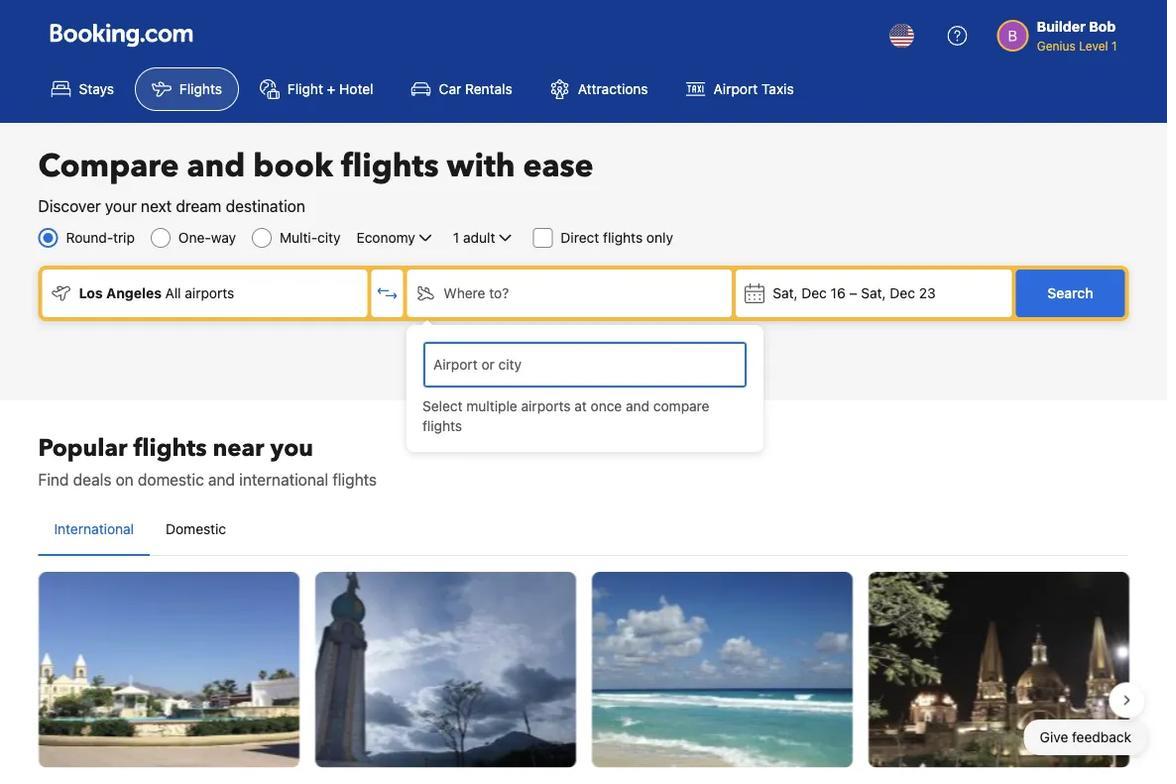 Task type: locate. For each thing, give the bounding box(es) containing it.
2 sat, from the left
[[861, 285, 886, 301]]

international button
[[38, 504, 150, 555]]

16
[[831, 285, 846, 301]]

and inside compare and book flights with ease discover your next dream destination
[[187, 145, 245, 188]]

0 vertical spatial 1
[[1112, 39, 1117, 53]]

builder
[[1037, 18, 1086, 35]]

sat, dec 16 – sat, dec 23 button
[[736, 270, 1012, 317]]

1 left the adult
[[453, 230, 459, 246]]

dec left 16
[[802, 285, 827, 301]]

flights up economy
[[341, 145, 439, 188]]

0 horizontal spatial dec
[[802, 285, 827, 301]]

domestic
[[166, 521, 226, 538]]

0 horizontal spatial sat,
[[773, 285, 798, 301]]

+
[[327, 81, 336, 97]]

dec left 23
[[890, 285, 915, 301]]

and right "once"
[[626, 398, 650, 415]]

flight + hotel
[[288, 81, 373, 97]]

builder bob genius level 1
[[1037, 18, 1117, 53]]

1 horizontal spatial sat,
[[861, 285, 886, 301]]

1 horizontal spatial airports
[[521, 398, 571, 415]]

1 inside popup button
[[453, 230, 459, 246]]

airports inside select multiple airports at once and compare flights
[[521, 398, 571, 415]]

airport
[[714, 81, 758, 97]]

flights down the select
[[422, 418, 462, 434]]

and up dream
[[187, 145, 245, 188]]

2 vertical spatial and
[[208, 471, 235, 489]]

airports right all
[[185, 285, 234, 301]]

1 horizontal spatial dec
[[890, 285, 915, 301]]

flights right international
[[333, 471, 377, 489]]

flight
[[288, 81, 323, 97]]

find
[[38, 471, 69, 489]]

sat,
[[773, 285, 798, 301], [861, 285, 886, 301]]

airports left at
[[521, 398, 571, 415]]

and inside select multiple airports at once and compare flights
[[626, 398, 650, 415]]

and down the near
[[208, 471, 235, 489]]

book
[[253, 145, 333, 188]]

one-way
[[178, 230, 236, 246]]

1 sat, from the left
[[773, 285, 798, 301]]

los angeles to guadalajara image
[[868, 572, 1129, 768]]

attractions link
[[533, 67, 665, 111]]

booking.com logo image
[[50, 23, 193, 47], [50, 23, 193, 47]]

los
[[79, 285, 103, 301]]

1 vertical spatial and
[[626, 398, 650, 415]]

and
[[187, 145, 245, 188], [626, 398, 650, 415], [208, 471, 235, 489]]

sat, left 16
[[773, 285, 798, 301]]

1 adult button
[[451, 226, 517, 250]]

tab list
[[38, 504, 1129, 557]]

1 vertical spatial airports
[[521, 398, 571, 415]]

stays
[[79, 81, 114, 97]]

multi-city
[[280, 230, 341, 246]]

0 vertical spatial and
[[187, 145, 245, 188]]

with
[[447, 145, 515, 188]]

feedback
[[1072, 729, 1132, 746]]

0 horizontal spatial 1
[[453, 230, 459, 246]]

discover
[[38, 197, 101, 216]]

near
[[213, 432, 264, 465]]

direct
[[561, 230, 599, 246]]

los angeles to san josé del cabo image
[[38, 572, 299, 768]]

0 vertical spatial airports
[[185, 285, 234, 301]]

1 horizontal spatial 1
[[1112, 39, 1117, 53]]

flights left only
[[603, 230, 643, 246]]

–
[[849, 285, 857, 301]]

search
[[1048, 285, 1093, 301]]

flights up domestic
[[133, 432, 207, 465]]

only
[[647, 230, 673, 246]]

round-trip
[[66, 230, 135, 246]]

at
[[575, 398, 587, 415]]

domestic
[[138, 471, 204, 489]]

compare
[[38, 145, 179, 188]]

car rentals
[[439, 81, 512, 97]]

flight + hotel link
[[243, 67, 390, 111]]

city
[[318, 230, 341, 246]]

1 right level
[[1112, 39, 1117, 53]]

angeles
[[106, 285, 162, 301]]

once
[[591, 398, 622, 415]]

you
[[270, 432, 313, 465]]

airport taxis link
[[669, 67, 811, 111]]

region
[[22, 564, 1145, 776]]

sat, right –
[[861, 285, 886, 301]]

1 dec from the left
[[802, 285, 827, 301]]

1 vertical spatial 1
[[453, 230, 459, 246]]

compare and book flights with ease discover your next dream destination
[[38, 145, 594, 216]]

round-
[[66, 230, 113, 246]]

one-
[[178, 230, 211, 246]]

los angeles to cancún image
[[592, 572, 852, 768]]

flights
[[341, 145, 439, 188], [603, 230, 643, 246], [422, 418, 462, 434], [133, 432, 207, 465], [333, 471, 377, 489]]

airports
[[185, 285, 234, 301], [521, 398, 571, 415]]

your
[[105, 197, 137, 216]]

dec
[[802, 285, 827, 301], [890, 285, 915, 301]]

genius
[[1037, 39, 1076, 53]]

where to?
[[444, 285, 509, 301]]

1
[[1112, 39, 1117, 53], [453, 230, 459, 246]]

2 dec from the left
[[890, 285, 915, 301]]

next
[[141, 197, 172, 216]]

hotel
[[339, 81, 373, 97]]

way
[[211, 230, 236, 246]]

taxis
[[762, 81, 794, 97]]



Task type: describe. For each thing, give the bounding box(es) containing it.
flights inside compare and book flights with ease discover your next dream destination
[[341, 145, 439, 188]]

ease
[[523, 145, 594, 188]]

attractions
[[578, 81, 648, 97]]

economy
[[357, 230, 415, 246]]

0 horizontal spatial airports
[[185, 285, 234, 301]]

los angeles to san salvador image
[[315, 572, 576, 768]]

and inside popular flights near you find deals on domestic and international flights
[[208, 471, 235, 489]]

destination
[[226, 197, 305, 216]]

give
[[1040, 729, 1068, 746]]

search button
[[1016, 270, 1125, 317]]

to?
[[489, 285, 509, 301]]

flights inside select multiple airports at once and compare flights
[[422, 418, 462, 434]]

bob
[[1089, 18, 1116, 35]]

popular flights near you find deals on domestic and international flights
[[38, 432, 377, 489]]

car rentals link
[[394, 67, 529, 111]]

adult
[[463, 230, 495, 246]]

1 inside builder bob genius level 1
[[1112, 39, 1117, 53]]

where to? button
[[407, 270, 732, 317]]

direct flights only
[[561, 230, 673, 246]]

flights
[[179, 81, 222, 97]]

airport taxis
[[714, 81, 794, 97]]

where
[[444, 285, 485, 301]]

multiple
[[467, 398, 517, 415]]

give feedback
[[1040, 729, 1132, 746]]

tab list containing international
[[38, 504, 1129, 557]]

select multiple airports at once and compare flights
[[422, 398, 710, 434]]

level
[[1079, 39, 1108, 53]]

select
[[422, 398, 463, 415]]

compare
[[653, 398, 710, 415]]

flights link
[[135, 67, 239, 111]]

international
[[54, 521, 134, 538]]

Airport or city text field
[[431, 354, 739, 376]]

international
[[239, 471, 328, 489]]

domestic button
[[150, 504, 242, 555]]

rentals
[[465, 81, 512, 97]]

dream
[[176, 197, 222, 216]]

1 adult
[[453, 230, 495, 246]]

23
[[919, 285, 936, 301]]

on
[[116, 471, 134, 489]]

give feedback button
[[1024, 720, 1147, 756]]

all
[[165, 285, 181, 301]]

popular
[[38, 432, 128, 465]]

multi-
[[280, 230, 318, 246]]

sat, dec 16 – sat, dec 23
[[773, 285, 936, 301]]

los angeles all airports
[[79, 285, 234, 301]]

car
[[439, 81, 461, 97]]

stays link
[[34, 67, 131, 111]]

trip
[[113, 230, 135, 246]]

deals
[[73, 471, 111, 489]]



Task type: vqa. For each thing, say whether or not it's contained in the screenshot.
the right The
no



